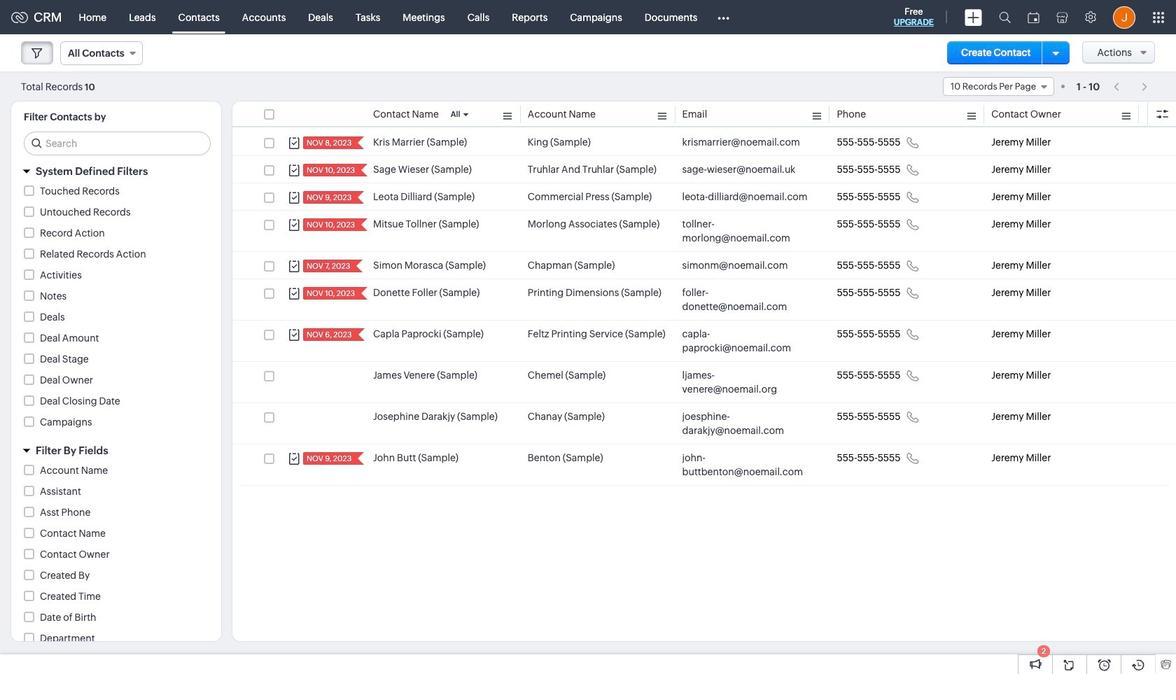 Task type: describe. For each thing, give the bounding box(es) containing it.
Search text field
[[25, 132, 210, 155]]

profile element
[[1105, 0, 1144, 34]]

calendar image
[[1028, 12, 1040, 23]]



Task type: locate. For each thing, give the bounding box(es) containing it.
search image
[[999, 11, 1011, 23]]

profile image
[[1113, 6, 1135, 28]]

row group
[[232, 129, 1176, 486]]

None field
[[60, 41, 143, 65], [943, 77, 1054, 96], [60, 41, 143, 65], [943, 77, 1054, 96]]

create menu element
[[956, 0, 991, 34]]

logo image
[[11, 12, 28, 23]]

Other Modules field
[[709, 6, 739, 28]]

navigation
[[1107, 76, 1155, 97]]

search element
[[991, 0, 1019, 34]]

create menu image
[[965, 9, 982, 26]]



Task type: vqa. For each thing, say whether or not it's contained in the screenshot.
Calendar ICON
yes



